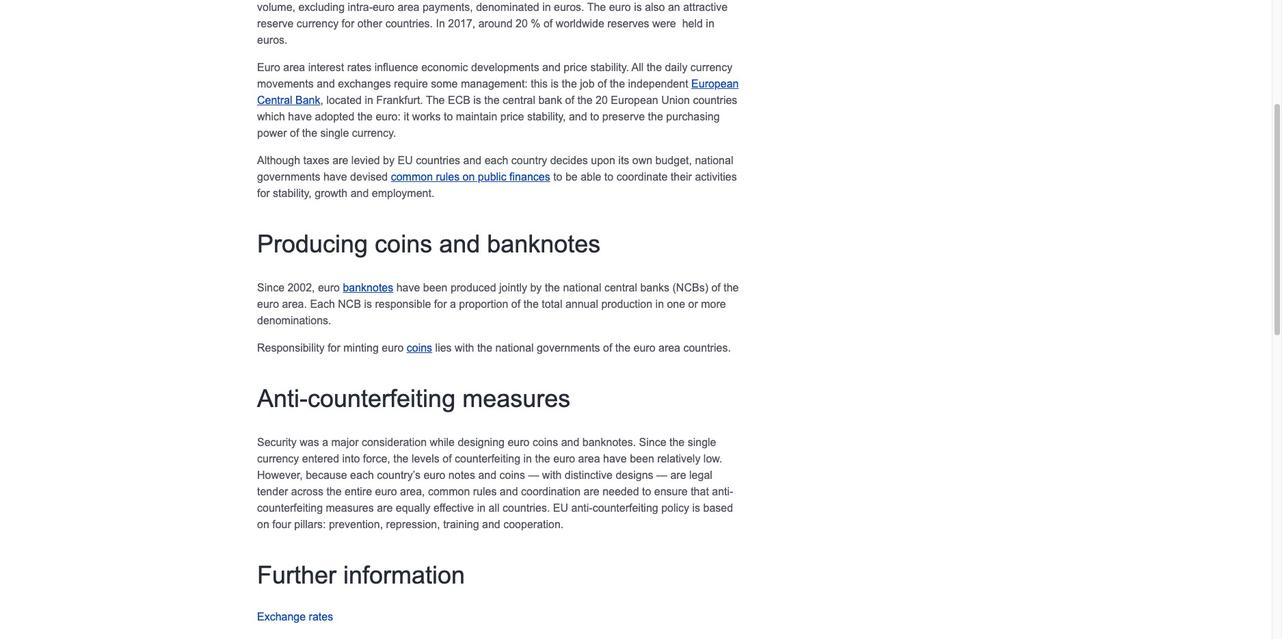 Task type: locate. For each thing, give the bounding box(es) containing it.
banknotes link
[[343, 282, 394, 293]]

distinctive
[[565, 469, 613, 481]]

by right jointly
[[531, 282, 542, 293]]

1 vertical spatial european
[[611, 94, 659, 106]]

central inside , located in frankfurt. the ecb is the central bank of the 20 european union countries which have adopted the euro: it works to maintain price stability, and to preserve the purchasing power of the single currency.
[[503, 94, 536, 106]]

1 vertical spatial measures
[[326, 502, 374, 514]]

0 vertical spatial eu
[[398, 155, 413, 166]]

1 horizontal spatial by
[[531, 282, 542, 293]]

1 vertical spatial countries
[[416, 155, 461, 166]]

0 vertical spatial governments
[[257, 171, 321, 183]]

entire
[[345, 486, 372, 497]]

have down banknotes.
[[604, 453, 627, 464]]

1 vertical spatial since
[[639, 436, 667, 448]]

1 horizontal spatial stability,
[[527, 111, 566, 122]]

of right job
[[598, 78, 607, 90]]

the up country's
[[394, 453, 409, 464]]

1 horizontal spatial each
[[485, 155, 509, 166]]

currency right daily
[[691, 62, 733, 73]]

0 horizontal spatial each
[[350, 469, 374, 481]]

relatively
[[658, 453, 701, 464]]

common rules on public finances link
[[391, 171, 551, 183]]

0 vertical spatial been
[[423, 282, 448, 293]]

1 vertical spatial area
[[659, 342, 681, 354]]

1 horizontal spatial since
[[639, 436, 667, 448]]

0 horizontal spatial for
[[257, 187, 270, 199]]

0 vertical spatial european
[[692, 78, 739, 90]]

counterfeiting down the designing
[[455, 453, 521, 464]]

are inside although taxes are levied by eu countries and each country decides upon its own budget, national governments have devised
[[333, 155, 349, 166]]

0 vertical spatial banknotes
[[487, 230, 601, 258]]

to left be
[[554, 171, 563, 183]]

0 vertical spatial each
[[485, 155, 509, 166]]

euro inside have been produced jointly by the national central banks (ncbs) of the euro area. each ncb is responsible for a proportion of the total annual production in one or more denominations.
[[257, 298, 279, 310]]

countries inside , located in frankfurt. the ecb is the central bank of the 20 european union countries which have adopted the euro: it works to maintain price stability, and to preserve the purchasing power of the single currency.
[[693, 94, 738, 106]]

0 horizontal spatial eu
[[398, 155, 413, 166]]

rates right exchange
[[309, 611, 333, 622]]

1 horizontal spatial price
[[564, 62, 588, 73]]

banks
[[641, 282, 670, 293]]

1 vertical spatial common
[[428, 486, 470, 497]]

in inside have been produced jointly by the national central banks (ncbs) of the euro area. each ncb is responsible for a proportion of the total annual production in one or more denominations.
[[656, 298, 664, 310]]

eu down the coordination
[[553, 502, 569, 514]]

economic
[[422, 62, 468, 73]]

been
[[423, 282, 448, 293], [630, 453, 655, 464]]

area inside 'security was a major consideration while designing euro coins and banknotes. since the single currency entered into force, the levels of counterfeiting in the euro area have been relatively low. however, because each country's euro notes and coins — with distinctive designs — are legal tender across the entire euro area, common rules and coordination are needed to ensure that anti- counterfeiting measures are equally effective in all countries. eu anti-counterfeiting policy is based on four pillars: prevention, repression, training and cooperation.'
[[579, 453, 601, 464]]

0 horizontal spatial a
[[322, 436, 328, 448]]

is down that
[[693, 502, 701, 514]]

measures up prevention,
[[326, 502, 374, 514]]

2 vertical spatial national
[[496, 342, 534, 354]]

0 vertical spatial national
[[695, 155, 734, 166]]

have been produced jointly by the national central banks (ncbs) of the euro area. each ncb is responsible for a proportion of the total annual production in one or more denominations.
[[257, 282, 739, 326]]

1 horizontal spatial been
[[630, 453, 655, 464]]

1 vertical spatial national
[[563, 282, 602, 293]]

0 horizontal spatial price
[[501, 111, 524, 122]]

able
[[581, 171, 602, 183]]

coordination
[[521, 486, 581, 497]]

1 vertical spatial anti-
[[572, 502, 593, 514]]

in left one
[[656, 298, 664, 310]]

national up annual
[[563, 282, 602, 293]]

finances
[[510, 171, 551, 183]]

1 horizontal spatial anti-
[[712, 486, 734, 497]]

0 vertical spatial a
[[450, 298, 456, 310]]

stability, down although
[[273, 187, 312, 199]]

euro left area. on the top
[[257, 298, 279, 310]]

countries. inside 'security was a major consideration while designing euro coins and banknotes. since the single currency entered into force, the levels of counterfeiting in the euro area have been relatively low. however, because each country's euro notes and coins — with distinctive designs — are legal tender across the entire euro area, common rules and coordination are needed to ensure that anti- counterfeiting measures are equally effective in all countries. eu anti-counterfeiting policy is based on four pillars: prevention, repression, training and cooperation.'
[[503, 502, 550, 514]]

with inside 'security was a major consideration while designing euro coins and banknotes. since the single currency entered into force, the levels of counterfeiting in the euro area have been relatively low. however, because each country's euro notes and coins — with distinctive designs — are legal tender across the entire euro area, common rules and coordination are needed to ensure that anti- counterfeiting measures are equally effective in all countries. eu anti-counterfeiting policy is based on four pillars: prevention, repression, training and cooperation.'
[[542, 469, 562, 481]]

0 vertical spatial stability,
[[527, 111, 566, 122]]

with up the coordination
[[542, 469, 562, 481]]

of down while at bottom
[[443, 453, 452, 464]]

counterfeiting
[[308, 384, 456, 413], [455, 453, 521, 464], [257, 502, 323, 514], [593, 502, 659, 514]]

each inside 'security was a major consideration while designing euro coins and banknotes. since the single currency entered into force, the levels of counterfeiting in the euro area have been relatively low. however, because each country's euro notes and coins — with distinctive designs — are legal tender across the entire euro area, common rules and coordination are needed to ensure that anti- counterfeiting measures are equally effective in all countries. eu anti-counterfeiting policy is based on four pillars: prevention, repression, training and cooperation.'
[[350, 469, 374, 481]]

national
[[695, 155, 734, 166], [563, 282, 602, 293], [496, 342, 534, 354]]

0 horizontal spatial currency
[[257, 453, 299, 464]]

1 horizontal spatial a
[[450, 298, 456, 310]]

a inside 'security was a major consideration while designing euro coins and banknotes. since the single currency entered into force, the levels of counterfeiting in the euro area have been relatively low. however, because each country's euro notes and coins — with distinctive designs — are legal tender across the entire euro area, common rules and coordination are needed to ensure that anti- counterfeiting measures are equally effective in all countries. eu anti-counterfeiting policy is based on four pillars: prevention, repression, training and cooperation.'
[[322, 436, 328, 448]]

price up job
[[564, 62, 588, 73]]

0 vertical spatial rules
[[436, 171, 460, 183]]

0 vertical spatial since
[[257, 282, 285, 293]]

major
[[332, 436, 359, 448]]

1 horizontal spatial national
[[563, 282, 602, 293]]

central up production
[[605, 282, 638, 293]]

1 vertical spatial been
[[630, 453, 655, 464]]

is down banknotes link
[[364, 298, 372, 310]]

producing coins and banknotes
[[257, 230, 601, 258]]

one
[[667, 298, 686, 310]]

area up distinctive
[[579, 453, 601, 464]]

stability,
[[527, 111, 566, 122], [273, 187, 312, 199]]

and inside , located in frankfurt. the ecb is the central bank of the 20 european union countries which have adopted the euro: it works to maintain price stability, and to preserve the purchasing power of the single currency.
[[569, 111, 588, 122]]

by inside although taxes are levied by eu countries and each country decides upon its own budget, national governments have devised
[[383, 155, 395, 166]]

1 horizontal spatial currency
[[691, 62, 733, 73]]

of down jointly
[[512, 298, 521, 310]]

levels
[[412, 453, 440, 464]]

1 horizontal spatial countries
[[693, 94, 738, 106]]

national down have been produced jointly by the national central banks (ncbs) of the euro area. each ncb is responsible for a proportion of the total annual production in one or more denominations.
[[496, 342, 534, 354]]

is up maintain
[[474, 94, 482, 106]]

1 horizontal spatial banknotes
[[487, 230, 601, 258]]

countries. down more
[[684, 342, 731, 354]]

1 vertical spatial rates
[[309, 611, 333, 622]]

1 vertical spatial countries.
[[503, 502, 550, 514]]

countries.
[[684, 342, 731, 354], [503, 502, 550, 514]]

in down the exchanges
[[365, 94, 374, 106]]

the down the management:
[[485, 94, 500, 106]]

by inside have been produced jointly by the national central banks (ncbs) of the euro area. each ncb is responsible for a proportion of the total annual production in one or more denominations.
[[531, 282, 542, 293]]

of up more
[[712, 282, 721, 293]]

1 vertical spatial for
[[434, 298, 447, 310]]

to down designs
[[642, 486, 652, 497]]

0 vertical spatial for
[[257, 187, 270, 199]]

countries up purchasing
[[693, 94, 738, 106]]

national up activities
[[695, 155, 734, 166]]

that
[[691, 486, 709, 497]]

1 vertical spatial by
[[531, 282, 542, 293]]

2 vertical spatial for
[[328, 342, 341, 354]]

countries
[[693, 94, 738, 106], [416, 155, 461, 166]]

been up responsible
[[423, 282, 448, 293]]

currency inside euro area interest rates influence economic developments and price stability. all the daily currency movements and exchanges require some management: this is the job of the independent
[[691, 62, 733, 73]]

1 horizontal spatial governments
[[537, 342, 600, 354]]

lies
[[436, 342, 452, 354]]

job
[[580, 78, 595, 90]]

common up employment.
[[391, 171, 433, 183]]

preserve
[[603, 111, 645, 122]]

rates
[[347, 62, 372, 73], [309, 611, 333, 622]]

rules inside 'security was a major consideration while designing euro coins and banknotes. since the single currency entered into force, the levels of counterfeiting in the euro area have been relatively low. however, because each country's euro notes and coins — with distinctive designs — are legal tender across the entire euro area, common rules and coordination are needed to ensure that anti- counterfeiting measures are equally effective in all countries. eu anti-counterfeiting policy is based on four pillars: prevention, repression, training and cooperation.'
[[473, 486, 497, 497]]

currency inside 'security was a major consideration while designing euro coins and banknotes. since the single currency entered into force, the levels of counterfeiting in the euro area have been relatively low. however, because each country's euro notes and coins — with distinctive designs — are legal tender across the entire euro area, common rules and coordination are needed to ensure that anti- counterfeiting measures are equally effective in all countries. eu anti-counterfeiting policy is based on four pillars: prevention, repression, training and cooperation.'
[[257, 453, 299, 464]]

0 horizontal spatial countries
[[416, 155, 461, 166]]

country
[[512, 155, 548, 166]]

1 vertical spatial on
[[257, 518, 269, 530]]

1 vertical spatial stability,
[[273, 187, 312, 199]]

1 — from the left
[[528, 469, 539, 481]]

the
[[647, 62, 662, 73], [562, 78, 577, 90], [610, 78, 625, 90], [485, 94, 500, 106], [578, 94, 593, 106], [358, 111, 373, 122], [648, 111, 664, 122], [302, 127, 318, 139], [545, 282, 560, 293], [724, 282, 739, 293], [524, 298, 539, 310], [478, 342, 493, 354], [616, 342, 631, 354], [670, 436, 685, 448], [394, 453, 409, 464], [535, 453, 551, 464], [327, 486, 342, 497]]

0 vertical spatial currency
[[691, 62, 733, 73]]

the up currency.
[[358, 111, 373, 122]]

and up produced at the top of page
[[439, 230, 480, 258]]

on left four
[[257, 518, 269, 530]]

have down "bank"
[[288, 111, 312, 122]]

in
[[365, 94, 374, 106], [656, 298, 664, 310], [524, 453, 532, 464], [477, 502, 486, 514]]

0 horizontal spatial since
[[257, 282, 285, 293]]

on left public in the left top of the page
[[463, 171, 475, 183]]

2 horizontal spatial for
[[434, 298, 447, 310]]

0 horizontal spatial governments
[[257, 171, 321, 183]]

european inside european central bank
[[692, 78, 739, 90]]

0 horizontal spatial european
[[611, 94, 659, 106]]

bank
[[539, 94, 563, 106]]

eu inside although taxes are levied by eu countries and each country decides upon its own budget, national governments have devised
[[398, 155, 413, 166]]

central
[[503, 94, 536, 106], [605, 282, 638, 293]]

0 horizontal spatial with
[[455, 342, 475, 354]]

measures down responsibility for minting euro coins lies with the national governments of the euro area countries. at the bottom
[[463, 384, 571, 413]]

stability, inside , located in frankfurt. the ecb is the central bank of the 20 european union countries which have adopted the euro: it works to maintain price stability, and to preserve the purchasing power of the single currency.
[[527, 111, 566, 122]]

to inside 'security was a major consideration while designing euro coins and banknotes. since the single currency entered into force, the levels of counterfeiting in the euro area have been relatively low. however, because each country's euro notes and coins — with distinctive designs — are legal tender across the entire euro area, common rules and coordination are needed to ensure that anti- counterfeiting measures are equally effective in all countries. eu anti-counterfeiting policy is based on four pillars: prevention, repression, training and cooperation.'
[[642, 486, 652, 497]]

0 horizontal spatial measures
[[326, 502, 374, 514]]

stability, inside to be able to coordinate their activities for stability, growth and employment.
[[273, 187, 312, 199]]

1 vertical spatial central
[[605, 282, 638, 293]]

prevention,
[[329, 518, 383, 530]]

and down 'all'
[[482, 518, 501, 530]]

their
[[671, 171, 692, 183]]

for right responsible
[[434, 298, 447, 310]]

0 horizontal spatial single
[[321, 127, 349, 139]]

european central bank
[[257, 78, 739, 106]]

banknotes for since 2002, euro banknotes
[[343, 282, 394, 293]]

0 vertical spatial single
[[321, 127, 349, 139]]

have inside have been produced jointly by the national central banks (ncbs) of the euro area. each ncb is responsible for a proportion of the total annual production in one or more denominations.
[[397, 282, 420, 293]]

by
[[383, 155, 395, 166], [531, 282, 542, 293]]

area,
[[400, 486, 425, 497]]

or
[[689, 298, 698, 310]]

1 horizontal spatial european
[[692, 78, 739, 90]]

was
[[300, 436, 319, 448]]

policy
[[662, 502, 690, 514]]

price
[[564, 62, 588, 73], [501, 111, 524, 122]]

1 vertical spatial eu
[[553, 502, 569, 514]]

central inside have been produced jointly by the national central banks (ncbs) of the euro area. each ncb is responsible for a proportion of the total annual production in one or more denominations.
[[605, 282, 638, 293]]

influence
[[375, 62, 419, 73]]

0 vertical spatial countries.
[[684, 342, 731, 354]]

and up common rules on public finances link
[[464, 155, 482, 166]]

0 horizontal spatial rules
[[436, 171, 460, 183]]

0 vertical spatial area
[[283, 62, 305, 73]]

0 horizontal spatial anti-
[[572, 502, 593, 514]]

for left minting
[[328, 342, 341, 354]]

require
[[394, 78, 428, 90]]

coins
[[375, 230, 433, 258], [407, 342, 433, 354], [533, 436, 558, 448], [500, 469, 525, 481]]

of down production
[[604, 342, 613, 354]]

rules up 'all'
[[473, 486, 497, 497]]

central down this
[[503, 94, 536, 106]]

rates up the exchanges
[[347, 62, 372, 73]]

each inside although taxes are levied by eu countries and each country decides upon its own budget, national governments have devised
[[485, 155, 509, 166]]

0 vertical spatial rates
[[347, 62, 372, 73]]

1 horizontal spatial eu
[[553, 502, 569, 514]]

are left equally
[[377, 502, 393, 514]]

area up movements
[[283, 62, 305, 73]]

a inside have been produced jointly by the national central banks (ncbs) of the euro area. each ncb is responsible for a proportion of the total annual production in one or more denominations.
[[450, 298, 456, 310]]

common up effective
[[428, 486, 470, 497]]

european inside , located in frankfurt. the ecb is the central bank of the 20 european union countries which have adopted the euro: it works to maintain price stability, and to preserve the purchasing power of the single currency.
[[611, 94, 659, 106]]

measures
[[463, 384, 571, 413], [326, 502, 374, 514]]

single down adopted
[[321, 127, 349, 139]]

1 vertical spatial with
[[542, 469, 562, 481]]

0 horizontal spatial banknotes
[[343, 282, 394, 293]]

eu up employment.
[[398, 155, 413, 166]]

0 vertical spatial with
[[455, 342, 475, 354]]

single inside , located in frankfurt. the ecb is the central bank of the 20 european union countries which have adopted the euro: it works to maintain price stability, and to preserve the purchasing power of the single currency.
[[321, 127, 349, 139]]

on
[[463, 171, 475, 183], [257, 518, 269, 530]]

1 horizontal spatial with
[[542, 469, 562, 481]]

0 horizontal spatial on
[[257, 518, 269, 530]]

for
[[257, 187, 270, 199], [434, 298, 447, 310], [328, 342, 341, 354]]

1 vertical spatial banknotes
[[343, 282, 394, 293]]

four
[[272, 518, 291, 530]]

0 horizontal spatial area
[[283, 62, 305, 73]]

have up growth
[[324, 171, 347, 183]]

0 vertical spatial on
[[463, 171, 475, 183]]

0 vertical spatial countries
[[693, 94, 738, 106]]

responsibility for minting euro coins lies with the national governments of the euro area countries.
[[257, 342, 731, 354]]

by right levied
[[383, 155, 395, 166]]

0 vertical spatial by
[[383, 155, 395, 166]]

banknotes up ncb
[[343, 282, 394, 293]]

exchange rates link
[[257, 611, 333, 622]]

1 horizontal spatial —
[[657, 469, 668, 481]]

the left total
[[524, 298, 539, 310]]

price down european central bank 'link'
[[501, 111, 524, 122]]

to
[[444, 111, 453, 122], [591, 111, 600, 122], [554, 171, 563, 183], [605, 171, 614, 183], [642, 486, 652, 497]]

a down produced at the top of page
[[450, 298, 456, 310]]

— up the coordination
[[528, 469, 539, 481]]

1 horizontal spatial single
[[688, 436, 717, 448]]

1 vertical spatial a
[[322, 436, 328, 448]]

are right taxes
[[333, 155, 349, 166]]

management:
[[461, 78, 528, 90]]

have
[[288, 111, 312, 122], [324, 171, 347, 183], [397, 282, 420, 293], [604, 453, 627, 464]]

force,
[[363, 453, 391, 464]]

rules
[[436, 171, 460, 183], [473, 486, 497, 497]]

0 vertical spatial central
[[503, 94, 536, 106]]

stability, down bank
[[527, 111, 566, 122]]

1 vertical spatial currency
[[257, 453, 299, 464]]

information
[[344, 561, 465, 589]]

pillars:
[[294, 518, 326, 530]]

since
[[257, 282, 285, 293], [639, 436, 667, 448]]

of
[[598, 78, 607, 90], [566, 94, 575, 106], [290, 127, 299, 139], [712, 282, 721, 293], [512, 298, 521, 310], [604, 342, 613, 354], [443, 453, 452, 464]]

0 horizontal spatial national
[[496, 342, 534, 354]]

1 vertical spatial single
[[688, 436, 717, 448]]

1 horizontal spatial countries.
[[684, 342, 731, 354]]

coordinate
[[617, 171, 668, 183]]

0 vertical spatial price
[[564, 62, 588, 73]]

—
[[528, 469, 539, 481], [657, 469, 668, 481]]

interest
[[308, 62, 344, 73]]

are down distinctive
[[584, 486, 600, 497]]

each up entire
[[350, 469, 374, 481]]

1 vertical spatial each
[[350, 469, 374, 481]]

1 horizontal spatial rates
[[347, 62, 372, 73]]

effective
[[434, 502, 474, 514]]

banknotes up jointly
[[487, 230, 601, 258]]

all
[[489, 502, 500, 514]]

by for eu
[[383, 155, 395, 166]]

taxes
[[304, 155, 330, 166]]

security was a major consideration while designing euro coins and banknotes. since the single currency entered into force, the levels of counterfeiting in the euro area have been relatively low. however, because each country's euro notes and coins — with distinctive designs — are legal tender across the entire euro area, common rules and coordination are needed to ensure that anti- counterfeiting measures are equally effective in all countries. eu anti-counterfeiting policy is based on four pillars: prevention, repression, training and cooperation.
[[257, 436, 734, 530]]

0 horizontal spatial been
[[423, 282, 448, 293]]

and down "devised"
[[351, 187, 369, 199]]

area down one
[[659, 342, 681, 354]]

of inside 'security was a major consideration while designing euro coins and banknotes. since the single currency entered into force, the levels of counterfeiting in the euro area have been relatively low. however, because each country's euro notes and coins — with distinctive designs — are legal tender across the entire euro area, common rules and coordination are needed to ensure that anti- counterfeiting measures are equally effective in all countries. eu anti-counterfeiting policy is based on four pillars: prevention, repression, training and cooperation.'
[[443, 453, 452, 464]]

1 vertical spatial price
[[501, 111, 524, 122]]

0 horizontal spatial —
[[528, 469, 539, 481]]

a right was
[[322, 436, 328, 448]]

2 vertical spatial area
[[579, 453, 601, 464]]

european central bank link
[[257, 78, 739, 106]]

— up ensure
[[657, 469, 668, 481]]

1 vertical spatial rules
[[473, 486, 497, 497]]

maintain
[[456, 111, 498, 122]]

1 horizontal spatial measures
[[463, 384, 571, 413]]

while
[[430, 436, 455, 448]]

been inside have been produced jointly by the national central banks (ncbs) of the euro area. each ncb is responsible for a proportion of the total annual production in one or more denominations.
[[423, 282, 448, 293]]

decides
[[551, 155, 588, 166]]

in inside , located in frankfurt. the ecb is the central bank of the 20 european union countries which have adopted the euro: it works to maintain price stability, and to preserve the purchasing power of the single currency.
[[365, 94, 374, 106]]

2 — from the left
[[657, 469, 668, 481]]

and down job
[[569, 111, 588, 122]]



Task type: describe. For each thing, give the bounding box(es) containing it.
have inside , located in frankfurt. the ecb is the central bank of the 20 european union countries which have adopted the euro: it works to maintain price stability, and to preserve the purchasing power of the single currency.
[[288, 111, 312, 122]]

devised
[[350, 171, 388, 183]]

euro up each
[[318, 282, 340, 293]]

common rules on public finances
[[391, 171, 551, 183]]

and down 'interest'
[[317, 78, 335, 90]]

of right bank
[[566, 94, 575, 106]]

1 horizontal spatial for
[[328, 342, 341, 354]]

euro:
[[376, 111, 401, 122]]

price inside , located in frankfurt. the ecb is the central bank of the 20 european union countries which have adopted the euro: it works to maintain price stability, and to preserve the purchasing power of the single currency.
[[501, 111, 524, 122]]

been inside 'security was a major consideration while designing euro coins and banknotes. since the single currency entered into force, the levels of counterfeiting in the euro area have been relatively low. however, because each country's euro notes and coins — with distinctive designs — are legal tender across the entire euro area, common rules and coordination are needed to ensure that anti- counterfeiting measures are equally effective in all countries. eu anti-counterfeiting policy is based on four pillars: prevention, repression, training and cooperation.'
[[630, 453, 655, 464]]

0 horizontal spatial rates
[[309, 611, 333, 622]]

single inside 'security was a major consideration while designing euro coins and banknotes. since the single currency entered into force, the levels of counterfeiting in the euro area have been relatively low. however, because each country's euro notes and coins — with distinctive designs — are legal tender across the entire euro area, common rules and coordination are needed to ensure that anti- counterfeiting measures are equally effective in all countries. eu anti-counterfeiting policy is based on four pillars: prevention, repression, training and cooperation.'
[[688, 436, 717, 448]]

since inside 'security was a major consideration while designing euro coins and banknotes. since the single currency entered into force, the levels of counterfeiting in the euro area have been relatively low. however, because each country's euro notes and coins — with distinctive designs — are legal tender across the entire euro area, common rules and coordination are needed to ensure that anti- counterfeiting measures are equally effective in all countries. eu anti-counterfeiting policy is based on four pillars: prevention, repression, training and cooperation.'
[[639, 436, 667, 448]]

central
[[257, 94, 293, 106]]

independent
[[628, 78, 689, 90]]

and up distinctive
[[562, 436, 580, 448]]

in up the coordination
[[524, 453, 532, 464]]

tender
[[257, 486, 288, 497]]

euro right the designing
[[508, 436, 530, 448]]

purchasing
[[667, 111, 720, 122]]

designs
[[616, 469, 654, 481]]

union
[[662, 94, 690, 106]]

the down union
[[648, 111, 664, 122]]

have inside although taxes are levied by eu countries and each country decides upon its own budget, national governments have devised
[[324, 171, 347, 183]]

euro down levels
[[424, 469, 446, 481]]

further information
[[257, 561, 465, 589]]

employment.
[[372, 187, 435, 199]]

more
[[702, 298, 726, 310]]

total
[[542, 298, 563, 310]]

stability.
[[591, 62, 629, 73]]

euro area interest rates influence economic developments and price stability. all the daily currency movements and exchanges require some management: this is the job of the independent
[[257, 62, 733, 90]]

power
[[257, 127, 287, 139]]

for inside to be able to coordinate their activities for stability, growth and employment.
[[257, 187, 270, 199]]

area inside euro area interest rates influence economic developments and price stability. all the daily currency movements and exchanges require some management: this is the job of the independent
[[283, 62, 305, 73]]

the up the coordination
[[535, 453, 551, 464]]

ncb
[[338, 298, 361, 310]]

levied
[[352, 155, 380, 166]]

to be able to coordinate their activities for stability, growth and employment.
[[257, 171, 737, 199]]

low.
[[704, 453, 723, 464]]

the
[[426, 94, 445, 106]]

is inside euro area interest rates influence economic developments and price stability. all the daily currency movements and exchanges require some management: this is the job of the independent
[[551, 78, 559, 90]]

proportion
[[459, 298, 509, 310]]

coins link
[[407, 342, 433, 354]]

equally
[[396, 502, 431, 514]]

banknotes for producing coins and banknotes
[[487, 230, 601, 258]]

on inside 'security was a major consideration while designing euro coins and banknotes. since the single currency entered into force, the levels of counterfeiting in the euro area have been relatively low. however, because each country's euro notes and coins — with distinctive designs — are legal tender across the entire euro area, common rules and coordination are needed to ensure that anti- counterfeiting measures are equally effective in all countries. eu anti-counterfeiting policy is based on four pillars: prevention, repression, training and cooperation.'
[[257, 518, 269, 530]]

0 vertical spatial anti-
[[712, 486, 734, 497]]

the down job
[[578, 94, 593, 106]]

counterfeiting down needed
[[593, 502, 659, 514]]

to down 20
[[591, 111, 600, 122]]

of inside euro area interest rates influence economic developments and price stability. all the daily currency movements and exchanges require some management: this is the job of the independent
[[598, 78, 607, 90]]

are down relatively
[[671, 469, 687, 481]]

and inside to be able to coordinate their activities for stability, growth and employment.
[[351, 187, 369, 199]]

some
[[431, 78, 458, 90]]

which
[[257, 111, 285, 122]]

the up more
[[724, 282, 739, 293]]

to down upon on the left of the page
[[605, 171, 614, 183]]

price inside euro area interest rates influence economic developments and price stability. all the daily currency movements and exchanges require some management: this is the job of the independent
[[564, 62, 588, 73]]

in left 'all'
[[477, 502, 486, 514]]

,
[[321, 94, 324, 106]]

the up taxes
[[302, 127, 318, 139]]

exchange
[[257, 611, 306, 622]]

public
[[478, 171, 507, 183]]

measures inside 'security was a major consideration while designing euro coins and banknotes. since the single currency entered into force, the levels of counterfeiting in the euro area have been relatively low. however, because each country's euro notes and coins — with distinctive designs — are legal tender across the entire euro area, common rules and coordination are needed to ensure that anti- counterfeiting measures are equally effective in all countries. eu anti-counterfeiting policy is based on four pillars: prevention, repression, training and cooperation.'
[[326, 502, 374, 514]]

ecb
[[448, 94, 471, 106]]

denominations.
[[257, 315, 332, 326]]

to down the ecb on the left top of the page
[[444, 111, 453, 122]]

the down production
[[616, 342, 631, 354]]

budget,
[[656, 155, 692, 166]]

currency.
[[352, 127, 396, 139]]

common inside 'security was a major consideration while designing euro coins and banknotes. since the single currency entered into force, the levels of counterfeiting in the euro area have been relatively low. however, because each country's euro notes and coins — with distinctive designs — are legal tender across the entire euro area, common rules and coordination are needed to ensure that anti- counterfeiting measures are equally effective in all countries. eu anti-counterfeiting policy is based on four pillars: prevention, repression, training and cooperation.'
[[428, 486, 470, 497]]

and up this
[[543, 62, 561, 73]]

eu inside 'security was a major consideration while designing euro coins and banknotes. since the single currency entered into force, the levels of counterfeiting in the euro area have been relatively low. however, because each country's euro notes and coins — with distinctive designs — are legal tender across the entire euro area, common rules and coordination are needed to ensure that anti- counterfeiting measures are equally effective in all countries. eu anti-counterfeiting policy is based on four pillars: prevention, repression, training and cooperation.'
[[553, 502, 569, 514]]

and up cooperation. in the left of the page
[[500, 486, 518, 497]]

training
[[443, 518, 479, 530]]

countries inside although taxes are levied by eu countries and each country decides upon its own budget, national governments have devised
[[416, 155, 461, 166]]

euro up distinctive
[[554, 453, 576, 464]]

needed
[[603, 486, 639, 497]]

euro left coins 'link'
[[382, 342, 404, 354]]

entered
[[302, 453, 339, 464]]

0 vertical spatial common
[[391, 171, 433, 183]]

consideration
[[362, 436, 427, 448]]

daily
[[665, 62, 688, 73]]

although taxes are levied by eu countries and each country decides upon its own budget, national governments have devised
[[257, 155, 734, 183]]

the left job
[[562, 78, 577, 90]]

legal
[[690, 469, 713, 481]]

of right power
[[290, 127, 299, 139]]

national inside although taxes are levied by eu countries and each country decides upon its own budget, national governments have devised
[[695, 155, 734, 166]]

exchange rates
[[257, 611, 333, 622]]

is inside 'security was a major consideration while designing euro coins and banknotes. since the single currency entered into force, the levels of counterfeiting in the euro area have been relatively low. however, because each country's euro notes and coins — with distinctive designs — are legal tender across the entire euro area, common rules and coordination are needed to ensure that anti- counterfeiting measures are equally effective in all countries. eu anti-counterfeiting policy is based on four pillars: prevention, repression, training and cooperation.'
[[693, 502, 701, 514]]

the up relatively
[[670, 436, 685, 448]]

banknotes.
[[583, 436, 636, 448]]

2 horizontal spatial area
[[659, 342, 681, 354]]

by for the
[[531, 282, 542, 293]]

0 vertical spatial measures
[[463, 384, 571, 413]]

this
[[531, 78, 548, 90]]

2002,
[[288, 282, 315, 293]]

jointly
[[500, 282, 528, 293]]

each
[[310, 298, 335, 310]]

responsible
[[375, 298, 431, 310]]

country's
[[377, 469, 421, 481]]

into
[[342, 453, 360, 464]]

counterfeiting up consideration
[[308, 384, 456, 413]]

produced
[[451, 282, 496, 293]]

euro down production
[[634, 342, 656, 354]]

and right notes
[[479, 469, 497, 481]]

euro down country's
[[375, 486, 397, 497]]

rates inside euro area interest rates influence economic developments and price stability. all the daily currency movements and exchanges require some management: this is the job of the independent
[[347, 62, 372, 73]]

activities
[[695, 171, 737, 183]]

20
[[596, 94, 608, 106]]

further
[[257, 561, 337, 589]]

it
[[404, 111, 409, 122]]

the right lies on the left bottom of the page
[[478, 342, 493, 354]]

movements
[[257, 78, 314, 90]]

repression,
[[386, 518, 440, 530]]

cooperation.
[[504, 518, 564, 530]]

production
[[602, 298, 653, 310]]

(ncbs)
[[673, 282, 709, 293]]

adopted
[[315, 111, 355, 122]]

have inside 'security was a major consideration while designing euro coins and banknotes. since the single currency entered into force, the levels of counterfeiting in the euro area have been relatively low. however, because each country's euro notes and coins — with distinctive designs — are legal tender across the entire euro area, common rules and coordination are needed to ensure that anti- counterfeiting measures are equally effective in all countries. eu anti-counterfeiting policy is based on four pillars: prevention, repression, training and cooperation.'
[[604, 453, 627, 464]]

governments inside although taxes are levied by eu countries and each country decides upon its own budget, national governments have devised
[[257, 171, 321, 183]]

the down "because"
[[327, 486, 342, 497]]

national inside have been produced jointly by the national central banks (ncbs) of the euro area. each ncb is responsible for a proportion of the total annual production in one or more denominations.
[[563, 282, 602, 293]]

and inside although taxes are levied by eu countries and each country decides upon its own budget, national governments have devised
[[464, 155, 482, 166]]

developments
[[471, 62, 540, 73]]

for inside have been produced jointly by the national central banks (ncbs) of the euro area. each ncb is responsible for a proportion of the total annual production in one or more denominations.
[[434, 298, 447, 310]]

based
[[704, 502, 734, 514]]

anti-counterfeiting measures
[[257, 384, 571, 413]]

all
[[632, 62, 644, 73]]

the down stability.
[[610, 78, 625, 90]]

annual
[[566, 298, 599, 310]]

notes
[[449, 469, 476, 481]]

is inside have been produced jointly by the national central banks (ncbs) of the euro area. each ncb is responsible for a proportion of the total annual production in one or more denominations.
[[364, 298, 372, 310]]

1 horizontal spatial on
[[463, 171, 475, 183]]

be
[[566, 171, 578, 183]]

frankfurt.
[[377, 94, 423, 106]]

the up total
[[545, 282, 560, 293]]

counterfeiting up four
[[257, 502, 323, 514]]

works
[[412, 111, 441, 122]]

is inside , located in frankfurt. the ecb is the central bank of the 20 european union countries which have adopted the euro: it works to maintain price stability, and to preserve the purchasing power of the single currency.
[[474, 94, 482, 106]]

the right all
[[647, 62, 662, 73]]

, located in frankfurt. the ecb is the central bank of the 20 european union countries which have adopted the euro: it works to maintain price stability, and to preserve the purchasing power of the single currency.
[[257, 94, 738, 139]]

although
[[257, 155, 300, 166]]

euro
[[257, 62, 280, 73]]



Task type: vqa. For each thing, say whether or not it's contained in the screenshot.
"values" within The common principles and values that underlie life in the EU: freedom, democracy, equality and the rule of law, promoting peace and stability.
no



